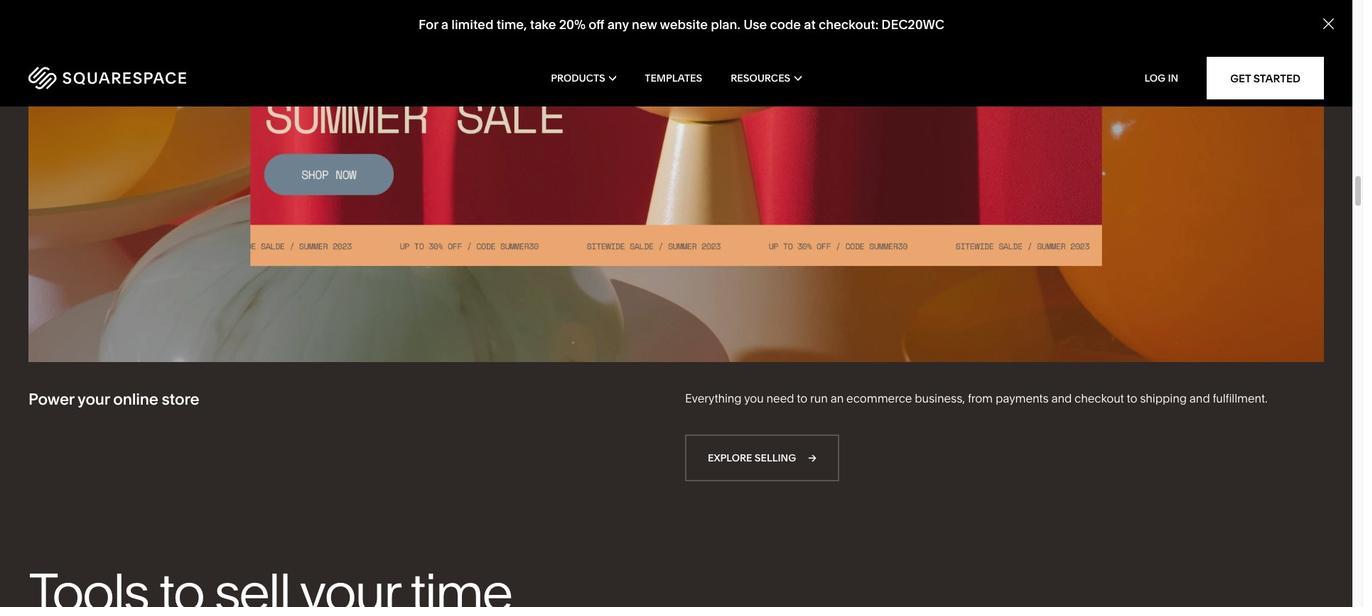 Task type: describe. For each thing, give the bounding box(es) containing it.
everything
[[685, 392, 742, 406]]

power
[[28, 390, 74, 410]]

squarespace logo link
[[28, 67, 288, 90]]

in
[[1169, 72, 1179, 85]]

explore selling
[[708, 453, 797, 465]]

log             in
[[1145, 72, 1179, 85]]

selling
[[755, 453, 797, 465]]

resources button
[[731, 50, 802, 107]]

business,
[[915, 392, 966, 406]]

templates link
[[645, 50, 703, 107]]

from
[[968, 392, 993, 406]]

code
[[770, 16, 801, 33]]

log
[[1145, 72, 1166, 85]]

squarespace logo image
[[28, 67, 186, 90]]

get started link
[[1207, 57, 1325, 100]]

get
[[1231, 71, 1252, 85]]

power your online store
[[28, 390, 199, 410]]

1 and from the left
[[1052, 392, 1072, 406]]

new
[[632, 16, 657, 33]]

any
[[608, 16, 629, 33]]

at
[[804, 16, 816, 33]]

explore
[[708, 453, 753, 465]]

for a limited time, take 20% off any new website plan. use code at checkout: dec20wc
[[419, 16, 945, 33]]

store
[[162, 390, 199, 410]]

products
[[551, 72, 606, 85]]

for
[[419, 16, 438, 33]]

20%
[[559, 16, 586, 33]]

products button
[[551, 50, 617, 107]]

checkout
[[1075, 392, 1125, 406]]

2 to from the left
[[1127, 392, 1138, 406]]

you
[[745, 392, 764, 406]]



Task type: vqa. For each thing, say whether or not it's contained in the screenshot.
new at the left of page
yes



Task type: locate. For each thing, give the bounding box(es) containing it.
use
[[744, 16, 767, 33]]

online
[[113, 390, 158, 410]]

your
[[78, 390, 110, 410]]

run
[[811, 392, 828, 406]]

checkout:
[[819, 16, 879, 33]]

take
[[530, 16, 556, 33]]

resources
[[731, 72, 791, 85]]

plan.
[[711, 16, 741, 33]]

2 and from the left
[[1190, 392, 1211, 406]]

need
[[767, 392, 795, 406]]

payments
[[996, 392, 1049, 406]]

shipping
[[1141, 392, 1187, 406]]

to left shipping on the right bottom
[[1127, 392, 1138, 406]]

fulfillment.
[[1213, 392, 1268, 406]]

→
[[809, 453, 817, 465]]

and right shipping on the right bottom
[[1190, 392, 1211, 406]]

0 horizontal spatial and
[[1052, 392, 1072, 406]]

get started
[[1231, 71, 1301, 85]]

a
[[441, 16, 449, 33]]

dec20wc
[[882, 16, 945, 33]]

everything you need to run an ecommerce business, from payments and checkout to shipping and fulfillment.
[[685, 392, 1268, 406]]

1 horizontal spatial and
[[1190, 392, 1211, 406]]

to left run
[[797, 392, 808, 406]]

off
[[589, 16, 605, 33]]

to
[[797, 392, 808, 406], [1127, 392, 1138, 406]]

1 horizontal spatial to
[[1127, 392, 1138, 406]]

ecommerce
[[847, 392, 913, 406]]

1 to from the left
[[797, 392, 808, 406]]

templates
[[645, 72, 703, 85]]

limited
[[452, 16, 494, 33]]

and left checkout
[[1052, 392, 1072, 406]]

time,
[[497, 16, 527, 33]]

0 horizontal spatial to
[[797, 392, 808, 406]]

started
[[1254, 71, 1301, 85]]

an ecommerce website showcasing a beige lighting fixture sculpture with a red curtain-like background, featuring a 'shop now' button and sale highlights. image
[[0, 0, 1353, 391]]

website
[[660, 16, 708, 33]]

an
[[831, 392, 844, 406]]

log             in link
[[1145, 72, 1179, 85]]

and
[[1052, 392, 1072, 406], [1190, 392, 1211, 406]]



